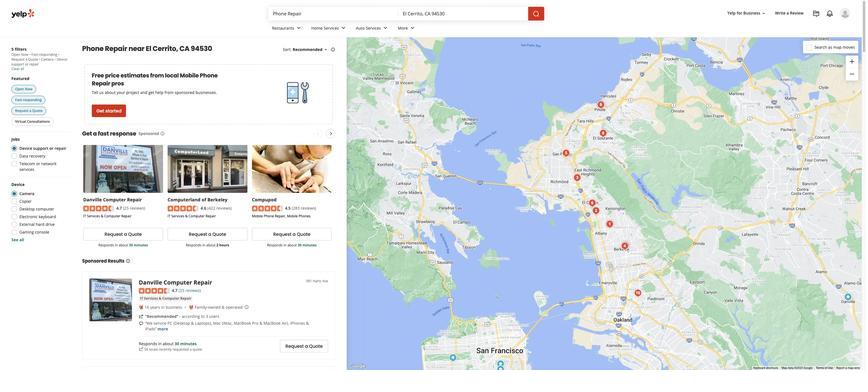 Task type: describe. For each thing, give the bounding box(es) containing it.
as
[[828, 44, 832, 50]]

open now button
[[11, 85, 36, 94]]

keyboard shortcuts
[[753, 367, 778, 370]]

5 filters
[[11, 46, 27, 52]]

16 chevron down v2 image for recommended
[[324, 47, 328, 52]]

1 vertical spatial 4.7 star rating image
[[139, 288, 170, 294]]

moves
[[843, 44, 855, 50]]

computerland of berkeley link
[[168, 197, 227, 203]]

1 horizontal spatial mobile
[[252, 214, 263, 219]]

quote inside featured group
[[32, 108, 43, 113]]

for
[[737, 10, 742, 16]]

3r tek image
[[590, 205, 602, 217]]

0 vertical spatial danville computer repair
[[83, 197, 142, 203]]

and
[[140, 90, 147, 95]]

sponsored
[[175, 90, 194, 95]]

project
[[126, 90, 139, 95]]

support inside device support or repair
[[11, 62, 24, 67]]

©2023
[[794, 367, 803, 370]]

minutes for compupod
[[302, 243, 317, 248]]

0 horizontal spatial 4.7 star rating image
[[83, 206, 114, 212]]

map for moves
[[833, 44, 842, 50]]

a left fast
[[93, 130, 97, 138]]

services
[[19, 167, 34, 172]]

none field near
[[403, 11, 524, 17]]

console
[[35, 230, 49, 235]]

reviews) for computerland of berkeley
[[216, 206, 232, 211]]

minutes for danville computer repair
[[134, 243, 148, 248]]

zoom in image
[[849, 58, 856, 65]]

0 vertical spatial danville computer repair link
[[83, 197, 142, 203]]

phones
[[299, 214, 311, 219]]

write
[[775, 10, 786, 16]]

featured group
[[10, 76, 71, 127]]

map data ©2023 google
[[782, 367, 813, 370]]

mobile kangaroo - apple authorized image
[[620, 240, 631, 251]]

of for terms
[[825, 367, 827, 370]]

reviews) for danville computer repair
[[130, 206, 145, 211]]

it services & computer repair for danville
[[83, 214, 132, 219]]

see
[[11, 237, 18, 243]]

desktop
[[19, 206, 35, 212]]

to
[[201, 314, 205, 319]]

request a quote button down fast-responding button
[[11, 107, 46, 115]]

a inside the open now • fast-responding • request a quote • camera •
[[25, 57, 27, 62]]

electronic
[[19, 214, 38, 220]]

24 chevron down v2 image for home services
[[340, 25, 347, 31]]

responds in about 2 hours
[[186, 243, 229, 248]]

request a quote for computerland of berkeley
[[189, 231, 226, 238]]

a down '4.7 (25 reviews)'
[[124, 231, 127, 238]]

4.7 (25 reviews)
[[116, 206, 145, 211]]

user actions element
[[723, 7, 858, 42]]

yelp for business
[[727, 10, 760, 16]]

"we
[[145, 321, 152, 326]]

a down "mobile phone repair, mobile phones"
[[293, 231, 296, 238]]

request a quote inside featured group
[[15, 108, 43, 113]]

mobile phone repair, mobile phones
[[252, 214, 311, 219]]

previous image
[[315, 130, 321, 137]]

Near text field
[[403, 11, 524, 17]]

world phones image
[[595, 99, 607, 111]]

home
[[311, 25, 323, 31]]

option group containing jobs
[[10, 137, 71, 172]]

free
[[92, 72, 104, 80]]

it for computerland of berkeley
[[168, 214, 170, 219]]

4.7 link
[[172, 287, 178, 294]]

about for compupod
[[287, 243, 297, 248]]

hartz
[[313, 279, 321, 284]]

hard
[[36, 222, 44, 227]]

jobs
[[11, 137, 20, 142]]

(25 reviews)
[[179, 288, 201, 293]]

services for home services link
[[324, 25, 339, 31]]

compupod
[[252, 197, 277, 203]]

2 vertical spatial device
[[11, 182, 25, 187]]

locals
[[149, 347, 158, 352]]

sponsored results
[[82, 258, 124, 265]]

381
[[306, 279, 312, 284]]

service
[[153, 321, 166, 326]]

30 for danville computer repair
[[129, 243, 133, 248]]

repair inside device support or repair
[[29, 62, 39, 67]]

bonjour professional iphone ipad repair & electronic center image
[[447, 352, 459, 364]]

it services & computer repair inside it services & computer repair button
[[140, 296, 191, 301]]

iphones
[[290, 321, 305, 326]]

computerland of berkeley image
[[620, 239, 631, 251]]

24 chevron down v2 image for auto services
[[382, 25, 389, 31]]

2 16 trending v2 image from the top
[[139, 347, 143, 352]]

4.6 star rating image
[[168, 206, 198, 212]]

it services & computer repair button
[[139, 296, 193, 302]]

clear
[[11, 66, 20, 71]]

24 chevron down v2 image for more
[[409, 25, 416, 31]]

repair inside option group
[[55, 146, 66, 151]]

fast-responding
[[15, 98, 42, 102]]

mobile inside 'free price estimates from local mobile phone repair pros tell us about your project and get help from sponsored businesses.'
[[180, 72, 199, 80]]

data
[[19, 153, 28, 159]]

responds for danville computer repair
[[98, 243, 114, 248]]

world phones image
[[595, 99, 607, 111]]

pros
[[111, 80, 124, 88]]

estimates
[[121, 72, 149, 80]]

it inside button
[[140, 296, 143, 301]]

velocity iphone repair image
[[571, 172, 583, 184]]

featured
[[11, 76, 29, 81]]

16 family owned v2 image
[[189, 305, 194, 310]]

wireless options image
[[604, 219, 615, 230]]

1 vertical spatial danville computer repair link
[[139, 279, 212, 287]]

4.7 for 4.7 (25 reviews)
[[116, 206, 122, 211]]

2 horizontal spatial mobile
[[287, 214, 298, 219]]

pc
[[167, 321, 172, 326]]

2 macbook from the left
[[263, 321, 281, 326]]

a inside write a review link
[[787, 10, 789, 16]]

keyboard
[[753, 367, 765, 370]]

berkeley
[[207, 197, 227, 203]]

businesses.
[[196, 90, 217, 95]]

iphone repair squad image
[[632, 288, 644, 299]]

google image
[[348, 363, 367, 370]]

get started
[[96, 108, 122, 114]]

gaming console
[[19, 230, 49, 235]]

business categories element
[[267, 21, 850, 37]]

map
[[782, 367, 787, 370]]

error
[[854, 367, 860, 370]]

phone repair near el cerrito, ca 94530
[[82, 44, 212, 53]]

yelp for business button
[[725, 8, 768, 18]]

use
[[828, 367, 833, 370]]

see all button
[[11, 237, 24, 243]]

computer up 4.7 link
[[164, 279, 192, 287]]

request a quote button for danville computer repair
[[83, 228, 163, 241]]

responds for computerland of berkeley
[[186, 243, 201, 248]]

zoom out image
[[849, 71, 856, 78]]

report a map error
[[836, 367, 860, 370]]

tyler b. image
[[840, 8, 850, 18]]

computerland of berkeley
[[168, 197, 227, 203]]

google
[[804, 367, 813, 370]]

auto services
[[356, 25, 381, 31]]

0 horizontal spatial (25
[[123, 206, 129, 211]]

see all
[[11, 237, 24, 243]]

1 vertical spatial device
[[19, 146, 32, 151]]

repair up '4.7 (25 reviews)'
[[127, 197, 142, 203]]

search
[[815, 44, 827, 50]]

1 vertical spatial or
[[49, 146, 54, 151]]

next image
[[328, 130, 335, 137]]

0 horizontal spatial 16 info v2 image
[[126, 259, 130, 264]]

insta fix phone repair image
[[587, 198, 598, 209]]

responding inside the open now • fast-responding • request a quote • camera •
[[39, 52, 57, 57]]

1 vertical spatial danville computer repair
[[139, 279, 212, 287]]

0 vertical spatial from
[[150, 72, 164, 80]]

0 vertical spatial device support or repair
[[11, 57, 67, 67]]

fast
[[98, 130, 109, 138]]

open now
[[15, 87, 33, 92]]

(283
[[292, 206, 300, 211]]

5
[[11, 46, 14, 52]]

danville computer repair image
[[842, 292, 854, 303]]

repair,
[[275, 214, 286, 219]]

computer down '4.7 (25 reviews)'
[[104, 214, 120, 219]]

a right report
[[846, 367, 847, 370]]

in for danville computer repair
[[115, 243, 118, 248]]

notifications image
[[827, 10, 833, 17]]

it services & computer repair link
[[139, 296, 193, 302]]

3
[[206, 314, 208, 319]]

projects image
[[813, 10, 820, 17]]

us
[[99, 90, 104, 95]]

danville computer repair image
[[89, 279, 132, 322]]

device support or repair inside option group
[[19, 146, 66, 151]]

request a quote button down 'iphones'
[[280, 340, 328, 353]]

computer down 4.6
[[189, 214, 205, 219]]

4.7 for 4.7
[[172, 288, 178, 293]]

1 horizontal spatial from
[[164, 90, 174, 95]]

& inside button
[[159, 296, 161, 301]]

network
[[41, 161, 57, 166]]

2 vertical spatial phone
[[264, 214, 274, 219]]



Task type: vqa. For each thing, say whether or not it's contained in the screenshot.
owner within bone & broth photo from the business owner
no



Task type: locate. For each thing, give the bounding box(es) containing it.
compupod link
[[252, 197, 277, 203]]

clear all link
[[11, 66, 24, 71]]

open inside button
[[15, 87, 24, 92]]

now down the filters
[[21, 52, 28, 57]]

or right clear all
[[25, 62, 28, 67]]

1 option group from the top
[[10, 137, 71, 172]]

24 chevron down v2 image inside the restaurants link
[[295, 25, 302, 31]]

request a quote button up responds in about 2 hours
[[168, 228, 247, 241]]

danville for top the danville computer repair link
[[83, 197, 102, 203]]

phone up free
[[82, 44, 104, 53]]

16 info v2 image down home services link
[[331, 47, 335, 52]]

1 horizontal spatial (25
[[179, 288, 184, 293]]

24 chevron down v2 image right restaurants
[[295, 25, 302, 31]]

map for error
[[848, 367, 853, 370]]

Find text field
[[273, 11, 394, 17]]

danville for the bottommost the danville computer repair link
[[139, 279, 162, 287]]

0 vertical spatial or
[[25, 62, 28, 67]]

responds in about 30 minutes for compupod
[[267, 243, 317, 248]]

0 horizontal spatial repair
[[29, 62, 39, 67]]

request up clear all link
[[11, 57, 24, 62]]

option group containing device
[[10, 182, 71, 243]]

fast-responding button
[[11, 96, 45, 104]]

reviews) for compupod
[[301, 206, 316, 211]]

0 vertical spatial open
[[11, 52, 20, 57]]

all for see all
[[19, 237, 24, 243]]

family-
[[195, 305, 208, 310]]

or inside device support or repair
[[25, 62, 28, 67]]

copier
[[19, 199, 32, 204]]

your
[[117, 90, 125, 95]]

1 vertical spatial 16 chevron down v2 image
[[324, 47, 328, 52]]

in
[[115, 243, 118, 248], [202, 243, 205, 248], [284, 243, 287, 248], [161, 305, 165, 310], [158, 341, 162, 347]]

it for danville computer repair
[[83, 214, 86, 219]]

request a quote for danville computer repair
[[104, 231, 142, 238]]

24 chevron down v2 image
[[340, 25, 347, 31], [409, 25, 416, 31]]

recovery
[[29, 153, 45, 159]]

fast- inside button
[[15, 98, 23, 102]]

external
[[19, 222, 35, 227]]

computer inside button
[[162, 296, 179, 301]]

1 vertical spatial responding
[[23, 98, 42, 102]]

virtual
[[15, 119, 26, 124]]

recently
[[159, 347, 172, 352]]

from
[[150, 72, 164, 80], [164, 90, 174, 95]]

0 vertical spatial map
[[833, 44, 842, 50]]

device support or repair
[[11, 57, 67, 67], [19, 146, 66, 151]]

1 horizontal spatial sponsored
[[138, 131, 159, 136]]

hours
[[219, 243, 229, 248]]

terms of use link
[[816, 367, 833, 370]]

16 chevron down v2 image inside the recommended dropdown button
[[324, 47, 328, 52]]

family-owned & operated
[[195, 305, 243, 310]]

according
[[182, 314, 200, 319]]

mission wireless image
[[495, 364, 506, 370]]

0 vertical spatial danville
[[83, 197, 102, 203]]

1 vertical spatial phone
[[200, 72, 218, 80]]

24 chevron down v2 image left 'auto'
[[340, 25, 347, 31]]

1 horizontal spatial camera
[[41, 57, 54, 62]]

request a quote for compupod
[[273, 231, 310, 238]]

get left started
[[96, 108, 104, 114]]

16 chevron down v2 image right recommended
[[324, 47, 328, 52]]

4.5
[[285, 206, 291, 211]]

get a fast response
[[82, 130, 136, 138]]

repair inside it services & computer repair button
[[180, 296, 191, 301]]

responds for compupod
[[267, 243, 283, 248]]

2 none field from the left
[[403, 11, 524, 17]]

1 horizontal spatial 16 info v2 image
[[331, 47, 335, 52]]

fast- inside the open now • fast-responding • request a quote • camera •
[[31, 52, 39, 57]]

16 chevron down v2 image for yelp for business
[[761, 11, 766, 16]]

0 vertical spatial camera
[[41, 57, 54, 62]]

request up results
[[104, 231, 123, 238]]

repair up (25 reviews) link
[[194, 279, 212, 287]]

cerrito,
[[153, 44, 178, 53]]

years
[[150, 305, 160, 310]]

from right the help
[[164, 90, 174, 95]]

write a review
[[775, 10, 804, 16]]

0 horizontal spatial support
[[11, 62, 24, 67]]

request a quote down '4.7 (25 reviews)'
[[104, 231, 142, 238]]

response
[[110, 130, 136, 138]]

danville computer repair link up '4.7 (25 reviews)'
[[83, 197, 142, 203]]

option group
[[10, 137, 71, 172], [10, 182, 71, 243]]

1 macbook from the left
[[234, 321, 251, 326]]

responding inside button
[[23, 98, 42, 102]]

wireless options image
[[604, 219, 615, 230]]

0 vertical spatial fast-
[[31, 52, 39, 57]]

1 horizontal spatial support
[[33, 146, 48, 151]]

consultations
[[27, 119, 50, 124]]

1 vertical spatial (25
[[179, 288, 184, 293]]

danville computer repair up 4.7 link
[[139, 279, 212, 287]]

get inside button
[[96, 108, 104, 114]]

of up 4.6
[[202, 197, 206, 203]]

sort:
[[283, 47, 292, 52]]

sponsored
[[138, 131, 159, 136], [82, 258, 107, 265]]

0 horizontal spatial camera
[[19, 191, 34, 196]]

0 horizontal spatial mobile
[[180, 72, 199, 80]]

1 horizontal spatial it
[[140, 296, 143, 301]]

fast-
[[31, 52, 39, 57], [15, 98, 23, 102]]

1 vertical spatial get
[[82, 130, 92, 138]]

business
[[743, 10, 760, 16]]

1 16 trending v2 image from the top
[[139, 314, 143, 319]]

map region
[[344, 0, 866, 370]]

24 chevron down v2 image for restaurants
[[295, 25, 302, 31]]

1 horizontal spatial minutes
[[180, 341, 197, 347]]

16 trending v2 image left 56 at the left
[[139, 347, 143, 352]]

of left "use"
[[825, 367, 827, 370]]

1 24 chevron down v2 image from the left
[[340, 25, 347, 31]]

94530
[[191, 44, 212, 53]]

or inside the telecom or network services
[[36, 161, 40, 166]]

0 vertical spatial of
[[202, 197, 206, 203]]

0 horizontal spatial map
[[833, 44, 842, 50]]

1 horizontal spatial none field
[[403, 11, 524, 17]]

all for clear all
[[21, 66, 24, 71]]

yelp
[[727, 10, 736, 16]]

drive
[[45, 222, 55, 227]]

get started button
[[92, 105, 126, 117]]

about for computerland of berkeley
[[206, 243, 216, 248]]

a left "quote"
[[190, 347, 192, 352]]

all right see
[[19, 237, 24, 243]]

1 vertical spatial camera
[[19, 191, 34, 196]]

restaurants
[[272, 25, 294, 31]]

16 info v2 image right results
[[126, 259, 130, 264]]

owned
[[208, 305, 221, 310]]

24 chevron down v2 image inside more link
[[409, 25, 416, 31]]

write a review link
[[773, 8, 806, 18]]

or down recovery
[[36, 161, 40, 166]]

keyboard
[[39, 214, 56, 220]]

0 vertical spatial get
[[96, 108, 104, 114]]

0 horizontal spatial it
[[83, 214, 86, 219]]

support inside option group
[[33, 146, 48, 151]]

0 horizontal spatial from
[[150, 72, 164, 80]]

help
[[155, 90, 163, 95]]

0 vertical spatial 16 trending v2 image
[[139, 314, 143, 319]]

16 years in business v2 image
[[139, 305, 143, 310]]

it services & computer repair for computerland
[[168, 214, 216, 219]]

map right as
[[833, 44, 842, 50]]

open for open now
[[15, 87, 24, 92]]

telecom
[[19, 161, 35, 166]]

a right write on the right top of the page
[[787, 10, 789, 16]]

keyboard shortcuts button
[[753, 366, 778, 370]]

2 horizontal spatial minutes
[[302, 243, 317, 248]]

repair inside 'free price estimates from local mobile phone repair pros tell us about your project and get help from sponsored businesses.'
[[92, 80, 110, 88]]

0 vertical spatial device
[[57, 57, 67, 62]]

a down 'iphones'
[[305, 343, 308, 350]]

a down the filters
[[25, 57, 27, 62]]

request down "mobile phone repair, mobile phones"
[[273, 231, 291, 238]]

repair right clear all link
[[29, 62, 39, 67]]

now for open now
[[25, 87, 33, 92]]

virtual consultations
[[15, 119, 50, 124]]

support
[[11, 62, 24, 67], [33, 146, 48, 151]]

0 vertical spatial phone
[[82, 44, 104, 53]]

1 vertical spatial option group
[[10, 182, 71, 243]]

services for it services & computer repair button
[[144, 296, 158, 301]]

1 horizontal spatial 24 chevron down v2 image
[[409, 25, 416, 31]]

danville computer repair link up 4.7 link
[[139, 279, 212, 287]]

macbook left the air),
[[263, 321, 281, 326]]

of for computerland
[[202, 197, 206, 203]]

16 info v2 image
[[160, 131, 165, 136]]

repair down '4.7 (25 reviews)'
[[121, 214, 132, 219]]

now for open now • fast-responding • request a quote • camera •
[[21, 52, 28, 57]]

2 horizontal spatial it
[[168, 214, 170, 219]]

mobile right local
[[180, 72, 199, 80]]

request a quote button for computerland of berkeley
[[168, 228, 247, 241]]

open down 5 filters
[[11, 52, 20, 57]]

1 horizontal spatial repair
[[55, 146, 66, 151]]

1 vertical spatial from
[[164, 90, 174, 95]]

services
[[324, 25, 339, 31], [366, 25, 381, 31], [87, 214, 100, 219], [171, 214, 184, 219], [144, 296, 158, 301]]

0 horizontal spatial danville
[[83, 197, 102, 203]]

data recovery
[[19, 153, 45, 159]]

2 horizontal spatial 30
[[298, 243, 302, 248]]

phone
[[82, 44, 104, 53], [200, 72, 218, 80], [264, 214, 274, 219]]

a up responds in about 2 hours
[[208, 231, 211, 238]]

request a quote button down "mobile phone repair, mobile phones"
[[252, 228, 332, 241]]

it services & computer repair down 4.6 star rating image
[[168, 214, 216, 219]]

repair up network
[[55, 146, 66, 151]]

sponsored for sponsored results
[[82, 258, 107, 265]]

1 horizontal spatial macbook
[[263, 321, 281, 326]]

none field find
[[273, 11, 394, 17]]

device
[[57, 57, 67, 62], [19, 146, 32, 151], [11, 182, 25, 187]]

0 horizontal spatial 30
[[129, 243, 133, 248]]

0 vertical spatial 16 chevron down v2 image
[[761, 11, 766, 16]]

search image
[[533, 10, 540, 17]]

1 horizontal spatial danville
[[139, 279, 162, 287]]

0 vertical spatial 16 info v2 image
[[331, 47, 335, 52]]

responds in about 30 minutes for danville computer repair
[[98, 243, 148, 248]]

24 chevron down v2 image inside 'auto services' link
[[382, 25, 389, 31]]

0 horizontal spatial fast-
[[15, 98, 23, 102]]

4.7 star rating image
[[83, 206, 114, 212], [139, 288, 170, 294]]

request a quote down "mobile phone repair, mobile phones"
[[273, 231, 310, 238]]

get
[[96, 108, 104, 114], [82, 130, 92, 138]]

16 chevron down v2 image right business
[[761, 11, 766, 16]]

open inside the open now • fast-responding • request a quote • camera •
[[11, 52, 20, 57]]

in for compupod
[[284, 243, 287, 248]]

24 chevron down v2 image right more on the top
[[409, 25, 416, 31]]

results
[[108, 258, 124, 265]]

computerland
[[168, 197, 200, 203]]

0 horizontal spatial phone
[[82, 44, 104, 53]]

recommended
[[293, 47, 322, 52]]

1 24 chevron down v2 image from the left
[[295, 25, 302, 31]]

16 chevron down v2 image
[[761, 11, 766, 16], [324, 47, 328, 52]]

requested
[[173, 347, 189, 352]]

quote
[[193, 347, 202, 352]]

1 horizontal spatial get
[[96, 108, 104, 114]]

request a quote down fast-responding button
[[15, 108, 43, 113]]

group
[[846, 56, 858, 81]]

telecom or network services
[[19, 161, 57, 172]]

device inside device support or repair
[[57, 57, 67, 62]]

1 horizontal spatial 4.7
[[172, 288, 178, 293]]

1 vertical spatial 4.7
[[172, 288, 178, 293]]

request inside featured group
[[15, 108, 29, 113]]

0 vertical spatial sponsored
[[138, 131, 159, 136]]

itekh electronics image
[[560, 148, 572, 159]]

0 vertical spatial repair
[[29, 62, 39, 67]]

report
[[836, 367, 845, 370]]

from left local
[[150, 72, 164, 80]]

about inside 'free price estimates from local mobile phone repair pros tell us about your project and get help from sponsored businesses.'
[[105, 90, 116, 95]]

0 vertical spatial 4.7
[[116, 206, 122, 211]]

1 horizontal spatial 30
[[175, 341, 179, 347]]

16 info v2 image
[[331, 47, 335, 52], [126, 259, 130, 264]]

now inside the open now • fast-responding • request a quote • camera •
[[21, 52, 28, 57]]

0 horizontal spatial macbook
[[234, 321, 251, 326]]

16 trending v2 image up 16 speech v2 icon
[[139, 314, 143, 319]]

(422
[[207, 206, 215, 211]]

joe iphone unlock & repair services image
[[619, 241, 630, 252]]

quote
[[28, 57, 38, 62], [32, 108, 43, 113], [128, 231, 142, 238], [212, 231, 226, 238], [297, 231, 310, 238], [309, 343, 323, 350]]

sponsored left results
[[82, 258, 107, 265]]

1 vertical spatial device support or repair
[[19, 146, 66, 151]]

sponsored for sponsored
[[138, 131, 159, 136]]

0 horizontal spatial of
[[202, 197, 206, 203]]

terms of use
[[816, 367, 833, 370]]

phone up businesses.
[[200, 72, 218, 80]]

or up network
[[49, 146, 54, 151]]

•
[[29, 52, 31, 57], [58, 52, 59, 57], [39, 57, 40, 62], [54, 57, 56, 62]]

repair left near
[[105, 44, 127, 53]]

0 horizontal spatial 24 chevron down v2 image
[[340, 25, 347, 31]]

24 chevron down v2 image
[[295, 25, 302, 31], [382, 25, 389, 31]]

responds in about 30 minutes
[[98, 243, 148, 248], [267, 243, 317, 248], [139, 341, 197, 347]]

"recommended"
[[145, 314, 178, 319]]

compupod image
[[495, 359, 506, 370]]

1 vertical spatial 16 info v2 image
[[126, 259, 130, 264]]

2 24 chevron down v2 image from the left
[[409, 25, 416, 31]]

0 horizontal spatial or
[[25, 62, 28, 67]]

2 vertical spatial or
[[36, 161, 40, 166]]

terms
[[816, 367, 824, 370]]

auto services link
[[351, 21, 393, 37]]

None search field
[[268, 7, 545, 21]]

repair down "(25 reviews)"
[[180, 296, 191, 301]]

1 horizontal spatial fast-
[[31, 52, 39, 57]]

381 hartz ave
[[306, 279, 328, 284]]

1 horizontal spatial or
[[36, 161, 40, 166]]

now inside open now button
[[25, 87, 33, 92]]

free price estimates from local mobile phone repair pros image
[[284, 78, 312, 107]]

device support or repair down the filters
[[11, 57, 67, 67]]

info icon image
[[244, 305, 249, 310], [244, 305, 249, 310]]

30 for compupod
[[298, 243, 302, 248]]

request a quote up responds in about 2 hours
[[189, 231, 226, 238]]

computer down 4.7 link
[[162, 296, 179, 301]]

repair up us
[[92, 80, 110, 88]]

a down fast-responding button
[[29, 108, 31, 113]]

camera inside the open now • fast-responding • request a quote • camera •
[[41, 57, 54, 62]]

electronic keyboard
[[19, 214, 56, 220]]

repair
[[105, 44, 127, 53], [92, 80, 110, 88], [127, 197, 142, 203], [121, 214, 132, 219], [206, 214, 216, 219], [194, 279, 212, 287], [180, 296, 191, 301]]

map left error
[[848, 367, 853, 370]]

macbook left pro
[[234, 321, 251, 326]]

"recommended" - according to 3 users
[[145, 314, 219, 319]]

0 vertical spatial (25
[[123, 206, 129, 211]]

open for open now • fast-responding • request a quote • camera •
[[11, 52, 20, 57]]

a inside featured group
[[29, 108, 31, 113]]

danville computer repair up '4.7 (25 reviews)'
[[83, 197, 142, 203]]

users
[[209, 314, 219, 319]]

0 vertical spatial 4.7 star rating image
[[83, 206, 114, 212]]

computer up '4.7 (25 reviews)'
[[103, 197, 126, 203]]

4.5 star rating image
[[252, 206, 283, 212]]

16 trending v2 image
[[139, 314, 143, 319], [139, 347, 143, 352]]

1 horizontal spatial 4.7 star rating image
[[139, 288, 170, 294]]

16 years in business
[[145, 305, 182, 310]]

pro
[[252, 321, 258, 326]]

2 24 chevron down v2 image from the left
[[382, 25, 389, 31]]

quote inside the open now • fast-responding • request a quote • camera •
[[28, 57, 38, 62]]

0 vertical spatial all
[[21, 66, 24, 71]]

1 vertical spatial of
[[825, 367, 827, 370]]

24 chevron down v2 image inside home services link
[[340, 25, 347, 31]]

1 vertical spatial 16 trending v2 image
[[139, 347, 143, 352]]

phone down '4.5 star rating' image
[[264, 214, 274, 219]]

mobile down "(283"
[[287, 214, 298, 219]]

shortcuts
[[766, 367, 778, 370]]

it services & computer repair up 16 years in business at the bottom left of the page
[[140, 296, 191, 301]]

open down featured
[[15, 87, 24, 92]]

more
[[398, 25, 408, 31]]

in for computerland of berkeley
[[202, 243, 205, 248]]

request up "virtual"
[[15, 108, 29, 113]]

request up responds in about 2 hours
[[189, 231, 207, 238]]

data
[[788, 367, 794, 370]]

camera inside option group
[[19, 191, 34, 196]]

services for 'auto services' link
[[366, 25, 381, 31]]

0 horizontal spatial none field
[[273, 11, 394, 17]]

phone inside 'free price estimates from local mobile phone repair pros tell us about your project and get help from sponsored businesses.'
[[200, 72, 218, 80]]

repair down (422
[[206, 214, 216, 219]]

services inside button
[[144, 296, 158, 301]]

it services & computer repair down '4.7 (25 reviews)'
[[83, 214, 132, 219]]

request down 'iphones'
[[285, 343, 304, 350]]

request a quote button for compupod
[[252, 228, 332, 241]]

1 vertical spatial open
[[15, 87, 24, 92]]

get for get a fast response
[[82, 130, 92, 138]]

24 chevron down v2 image right 'auto services'
[[382, 25, 389, 31]]

16
[[145, 305, 149, 310]]

gaming
[[19, 230, 34, 235]]

1 horizontal spatial map
[[848, 367, 853, 370]]

2 option group from the top
[[10, 182, 71, 243]]

1 vertical spatial fast-
[[15, 98, 23, 102]]

1 vertical spatial all
[[19, 237, 24, 243]]

(imac,
[[222, 321, 233, 326]]

request a quote down 'iphones'
[[285, 343, 323, 350]]

support up recovery
[[33, 146, 48, 151]]

of
[[202, 197, 206, 203], [825, 367, 827, 370]]

&
[[101, 214, 103, 219], [185, 214, 188, 219], [159, 296, 161, 301], [222, 305, 225, 310], [191, 321, 194, 326], [260, 321, 262, 326], [306, 321, 309, 326]]

support up featured
[[11, 62, 24, 67]]

1 horizontal spatial of
[[825, 367, 827, 370]]

1 vertical spatial support
[[33, 146, 48, 151]]

ipads"
[[145, 326, 156, 332]]

0 horizontal spatial 16 chevron down v2 image
[[324, 47, 328, 52]]

get left fast
[[82, 130, 92, 138]]

16 speech v2 image
[[139, 322, 143, 326]]

0 horizontal spatial sponsored
[[82, 258, 107, 265]]

2 horizontal spatial or
[[49, 146, 54, 151]]

2 horizontal spatial phone
[[264, 214, 274, 219]]

or
[[25, 62, 28, 67], [49, 146, 54, 151], [36, 161, 40, 166]]

more link
[[158, 326, 168, 332]]

device support or repair up recovery
[[19, 146, 66, 151]]

ca
[[179, 44, 189, 53]]

16 chevron down v2 image inside 'yelp for business' button
[[761, 11, 766, 16]]

sponsored left 16 info v2 icon
[[138, 131, 159, 136]]

0 horizontal spatial 24 chevron down v2 image
[[295, 25, 302, 31]]

now up fast-responding
[[25, 87, 33, 92]]

0 horizontal spatial minutes
[[134, 243, 148, 248]]

reviews)
[[130, 206, 145, 211], [216, 206, 232, 211], [301, 206, 316, 211], [185, 288, 201, 293]]

computer
[[36, 206, 54, 212]]

request a quote button down '4.7 (25 reviews)'
[[83, 228, 163, 241]]

None field
[[273, 11, 394, 17], [403, 11, 524, 17]]

request inside the open now • fast-responding • request a quote • camera •
[[11, 57, 24, 62]]

nerd crossing image
[[597, 128, 609, 139]]

1 none field from the left
[[273, 11, 394, 17]]

get for get started
[[96, 108, 104, 114]]

0 vertical spatial option group
[[10, 137, 71, 172]]

mobile down '4.5 star rating' image
[[252, 214, 263, 219]]

all right clear
[[21, 66, 24, 71]]

about for danville computer repair
[[119, 243, 128, 248]]

1 vertical spatial danville
[[139, 279, 162, 287]]



